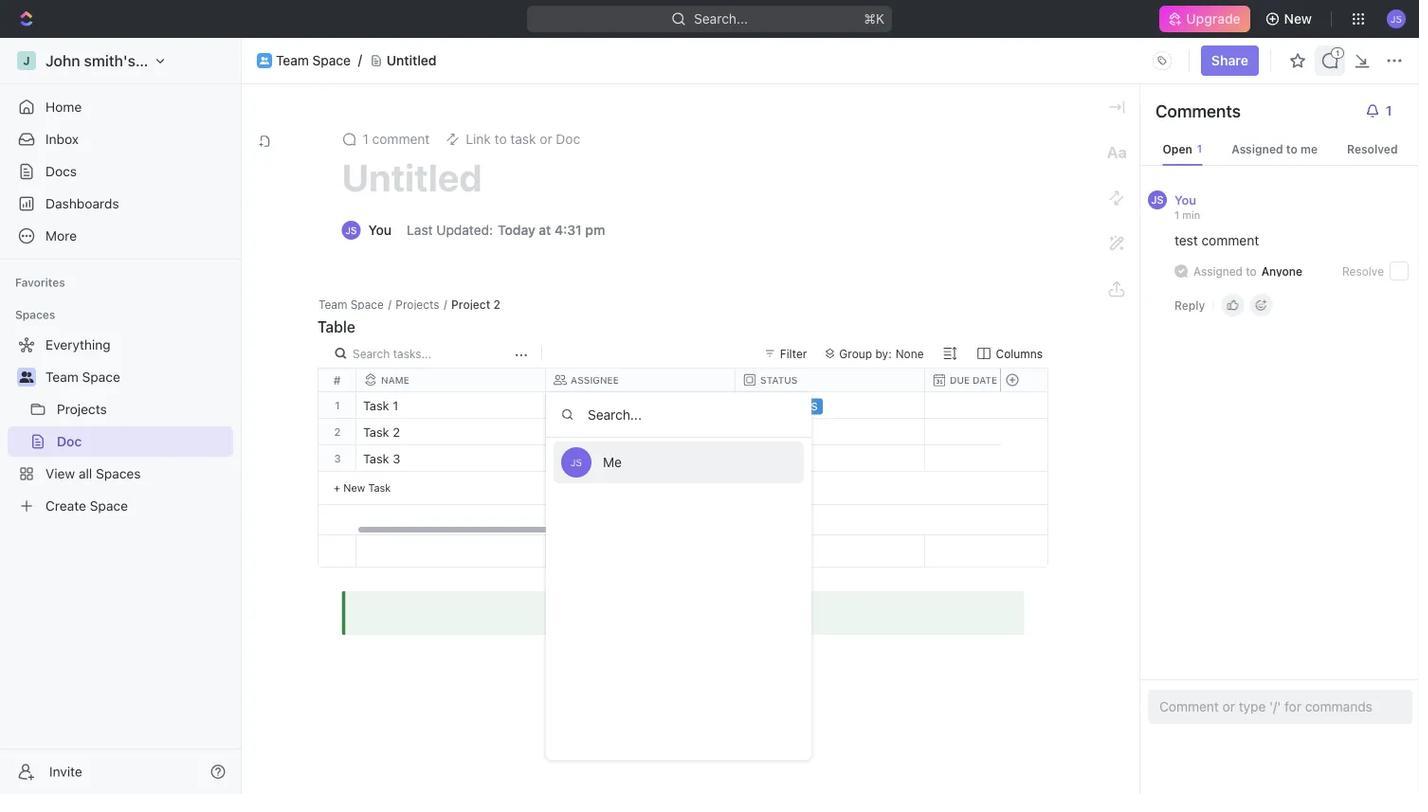 Task type: describe. For each thing, give the bounding box(es) containing it.
press space to select this row. row containing 3
[[319, 446, 356, 472]]

j
[[23, 54, 30, 67]]

⌘k
[[864, 11, 885, 27]]

press space to select this row. row containing task 2
[[356, 419, 1305, 446]]

min
[[1183, 209, 1201, 221]]

anyone
[[1262, 265, 1303, 278]]

task
[[510, 131, 536, 147]]

view all spaces
[[46, 466, 141, 482]]

date
[[973, 375, 998, 386]]

2 for 1 2 3
[[334, 426, 341, 438]]

pm
[[585, 222, 605, 238]]

2 / from the left
[[444, 298, 447, 311]]

comment for test comment
[[1202, 233, 1259, 248]]

today
[[498, 222, 535, 238]]

task down the 'task 3'
[[368, 482, 391, 494]]

link to task or doc button
[[437, 126, 588, 153]]

columns
[[996, 347, 1043, 361]]

space right user group image
[[312, 53, 351, 68]]

task 1
[[363, 399, 398, 413]]

john smith's workspace
[[46, 52, 218, 70]]

Search tasks... text field
[[353, 340, 510, 367]]

in progress
[[747, 401, 818, 413]]

1 inside open 1
[[1197, 143, 1203, 155]]

projects inside team space / projects / project 2 table
[[396, 298, 440, 311]]

you for you 1 min
[[1175, 192, 1197, 207]]

press space to select this row. row containing 1
[[319, 393, 356, 419]]

new button
[[1258, 4, 1324, 34]]

1 2 3
[[334, 399, 341, 465]]

do for 3
[[765, 454, 781, 466]]

1 inside "you 1 min"
[[1175, 209, 1180, 221]]

name
[[381, 375, 409, 385]]

team space for user group icon
[[46, 369, 120, 385]]

row group containing task 1
[[356, 393, 1305, 535]]

4:31
[[555, 222, 582, 238]]

group by: none
[[839, 347, 924, 360]]

all
[[79, 466, 92, 482]]

inbox
[[46, 131, 79, 147]]

press space to select this row. row containing task 3
[[356, 446, 1305, 472]]

js inside the js dropdown button
[[1391, 13, 1402, 24]]

status button
[[736, 374, 925, 387]]

search tasks...
[[353, 347, 432, 360]]

assignee button
[[546, 374, 736, 387]]

by:
[[876, 347, 892, 360]]

resolve
[[1342, 265, 1384, 278]]

in
[[747, 401, 758, 413]]

view all spaces link
[[8, 459, 229, 489]]

task for task 2
[[363, 425, 389, 439]]

due date button
[[925, 374, 1115, 387]]

due date
[[950, 375, 998, 386]]

inbox link
[[8, 124, 233, 155]]

team inside team space / projects / project 2 table
[[319, 298, 347, 311]]

to do for task 3
[[747, 454, 781, 466]]

me
[[1301, 142, 1318, 155]]

search
[[353, 347, 390, 360]]

workspace
[[139, 52, 218, 70]]

dashboards
[[46, 196, 119, 211]]

projects inside tree
[[57, 402, 107, 417]]

space down view all spaces link
[[90, 498, 128, 514]]

3 row group from the left
[[1000, 393, 1048, 505]]

john
[[46, 52, 80, 70]]

comment for 1 comment
[[372, 131, 430, 147]]

upgrade link
[[1160, 6, 1250, 32]]

assignee column header
[[546, 369, 740, 392]]

name button
[[356, 374, 546, 387]]

to for me
[[1286, 142, 1298, 155]]

test comment
[[1175, 233, 1259, 248]]

name column header
[[356, 369, 550, 392]]

space inside team space / projects / project 2 table
[[351, 298, 384, 311]]

filter
[[780, 347, 807, 360]]

0 horizontal spatial 3
[[334, 452, 341, 465]]

doc link
[[57, 427, 229, 457]]

js left "you 1 min" at the right
[[1151, 194, 1164, 206]]

task 2
[[363, 425, 400, 439]]

to do cell for task 2
[[736, 419, 925, 445]]

reply
[[1175, 299, 1205, 312]]

none
[[896, 347, 924, 360]]

you for you
[[368, 222, 392, 238]]

search...
[[694, 11, 748, 27]]

spaces inside tree
[[96, 466, 141, 482]]

team for team space link associated with user group image
[[276, 53, 309, 68]]

dropdown menu image
[[925, 536, 1114, 567]]

js left last
[[346, 225, 357, 236]]

home
[[46, 99, 82, 115]]

row containing name
[[356, 369, 1305, 392]]

smith's
[[84, 52, 136, 70]]

task 3
[[363, 452, 400, 466]]

create
[[46, 498, 86, 514]]

create space link
[[8, 491, 229, 521]]

link to task or doc
[[466, 131, 580, 147]]

last updated: today at 4:31 pm
[[407, 222, 605, 238]]

me
[[603, 455, 622, 470]]

anyone button
[[1257, 265, 1303, 278]]

invite
[[49, 764, 82, 780]]

1 / from the left
[[388, 298, 391, 311]]

to do for task 2
[[747, 427, 781, 439]]

docs
[[46, 164, 77, 179]]

press space to select this row. row containing 2
[[319, 419, 356, 446]]

comments
[[1156, 100, 1241, 121]]

everything link
[[8, 330, 229, 360]]

1 horizontal spatial 3
[[393, 452, 400, 466]]

link
[[466, 131, 491, 147]]

home link
[[8, 92, 233, 122]]

1 inside 1 2 3
[[335, 399, 340, 411]]

team space link for user group icon
[[46, 362, 229, 393]]

new for new task
[[343, 482, 365, 494]]

or
[[540, 131, 552, 147]]

create space
[[46, 498, 128, 514]]



Task type: vqa. For each thing, say whether or not it's contained in the screenshot.
the top the Team Space, , element
no



Task type: locate. For each thing, give the bounding box(es) containing it.
open 1
[[1163, 142, 1203, 155]]

Search... text field
[[546, 393, 812, 438]]

1 vertical spatial to do
[[747, 454, 781, 466]]

columns button
[[964, 342, 1049, 365]]

team space link up projects link
[[46, 362, 229, 393]]

team space link inside tree
[[46, 362, 229, 393]]

2 left task 2
[[334, 426, 341, 438]]

to do cell for task 3
[[736, 446, 925, 471]]

task
[[363, 399, 389, 413], [363, 425, 389, 439], [363, 452, 389, 466], [368, 482, 391, 494]]

due
[[950, 375, 970, 386]]

grid containing task 1
[[319, 369, 1305, 568]]

team up table
[[319, 298, 347, 311]]

1 to do from the top
[[747, 427, 781, 439]]

assigned
[[1232, 142, 1283, 155], [1194, 265, 1243, 278]]

row group
[[319, 393, 356, 505], [356, 393, 1305, 535], [1000, 393, 1048, 505]]

projects up tasks...
[[396, 298, 440, 311]]

1 vertical spatial comment
[[1202, 233, 1259, 248]]

dashboards link
[[8, 189, 233, 219]]

row
[[356, 369, 1305, 392]]

/ up search tasks...
[[388, 298, 391, 311]]

press space to select this row. row containing task 1
[[356, 393, 1305, 419]]

2 vertical spatial team
[[46, 369, 79, 385]]

projects link
[[57, 394, 229, 425]]

new inside button
[[1284, 11, 1312, 27]]

1 to do cell from the top
[[736, 419, 925, 445]]

do
[[765, 427, 781, 439], [765, 454, 781, 466]]

tree inside sidebar navigation
[[8, 330, 233, 521]]

assigned for assigned to anyone
[[1194, 265, 1243, 278]]

1 do from the top
[[765, 427, 781, 439]]

space up table
[[351, 298, 384, 311]]

space down the everything link
[[82, 369, 120, 385]]

status
[[760, 375, 798, 385]]

john smith's workspace, , element
[[17, 51, 36, 70]]

filter button
[[757, 342, 815, 365]]

spaces
[[15, 308, 55, 321], [96, 466, 141, 482]]

1 inside dropdown button
[[1386, 103, 1392, 119]]

new task
[[343, 482, 391, 494]]

user group image
[[19, 372, 34, 383]]

progress
[[761, 401, 818, 413]]

everything
[[46, 337, 111, 353]]

1 vertical spatial team
[[319, 298, 347, 311]]

you up min
[[1175, 192, 1197, 207]]

tree containing everything
[[8, 330, 233, 521]]

row group left the 'task 3'
[[319, 393, 356, 505]]

0 horizontal spatial team space
[[46, 369, 120, 385]]

share
[[1212, 53, 1249, 68]]

2 for task 2
[[393, 425, 400, 439]]

cell
[[546, 393, 736, 418], [925, 393, 1115, 418], [546, 419, 736, 445], [925, 419, 1115, 445], [546, 446, 736, 471], [925, 446, 1115, 471], [546, 536, 736, 567]]

grid
[[319, 369, 1305, 568]]

to do cell
[[736, 419, 925, 445], [736, 446, 925, 471]]

team space inside tree
[[46, 369, 120, 385]]

assigned down test comment
[[1194, 265, 1243, 278]]

1 vertical spatial doc
[[57, 434, 82, 449]]

spaces up create space link
[[96, 466, 141, 482]]

you 1 min
[[1175, 192, 1201, 221]]

1 horizontal spatial 2
[[393, 425, 400, 439]]

user group image
[[260, 57, 269, 64]]

/ left the project at left
[[444, 298, 447, 311]]

0 vertical spatial new
[[1284, 11, 1312, 27]]

doc up view
[[57, 434, 82, 449]]

comment left link
[[372, 131, 430, 147]]

resolved
[[1347, 142, 1398, 155]]

new right upgrade
[[1284, 11, 1312, 27]]

2 row group from the left
[[356, 393, 1305, 535]]

0 vertical spatial to do cell
[[736, 419, 925, 445]]

0 horizontal spatial new
[[343, 482, 365, 494]]

assigned left me
[[1232, 142, 1283, 155]]

2 right the project at left
[[494, 298, 501, 311]]

1 vertical spatial untitled
[[342, 155, 482, 200]]

js button
[[1381, 4, 1412, 34]]

to
[[495, 131, 507, 147], [1286, 142, 1298, 155], [1246, 265, 1257, 278], [747, 427, 762, 439], [747, 454, 762, 466]]

status column header
[[736, 369, 929, 392]]

3
[[393, 452, 400, 466], [334, 452, 341, 465]]

2 inside team space / projects / project 2 table
[[494, 298, 501, 311]]

team right user group image
[[276, 53, 309, 68]]

row group down the status dropdown button in the right of the page
[[356, 393, 1305, 535]]

1 row group from the left
[[319, 393, 356, 505]]

press space to select this row. row
[[319, 393, 356, 419], [356, 393, 1305, 419], [1000, 393, 1048, 419], [319, 419, 356, 446], [356, 419, 1305, 446], [1000, 419, 1048, 446], [319, 446, 356, 472], [356, 446, 1305, 472], [1000, 446, 1048, 472], [356, 536, 1305, 568], [1000, 536, 1048, 568]]

task down task 2
[[363, 452, 389, 466]]

upgrade
[[1186, 11, 1241, 27]]

in progress cell
[[736, 393, 925, 418]]

do for 2
[[765, 427, 781, 439]]

1 horizontal spatial team
[[276, 53, 309, 68]]

tasks...
[[393, 347, 432, 360]]

1 comment
[[363, 131, 430, 147]]

0 horizontal spatial team
[[46, 369, 79, 385]]

group
[[839, 347, 872, 360]]

1 vertical spatial do
[[765, 454, 781, 466]]

more
[[46, 228, 77, 244]]

spaces down favorites button
[[15, 308, 55, 321]]

0 vertical spatial projects
[[396, 298, 440, 311]]

team space for user group image
[[276, 53, 351, 68]]

task down task 1
[[363, 425, 389, 439]]

0 horizontal spatial spaces
[[15, 308, 55, 321]]

0 vertical spatial assigned
[[1232, 142, 1283, 155]]

1 button
[[1358, 96, 1405, 126]]

new down the 'task 3'
[[343, 482, 365, 494]]

1 horizontal spatial /
[[444, 298, 447, 311]]

2 to do from the top
[[747, 454, 781, 466]]

0 horizontal spatial comment
[[372, 131, 430, 147]]

favorites button
[[8, 271, 73, 294]]

to do
[[747, 427, 781, 439], [747, 454, 781, 466]]

projects
[[396, 298, 440, 311], [57, 402, 107, 417]]

2
[[494, 298, 501, 311], [393, 425, 400, 439], [334, 426, 341, 438]]

row group down due date dropdown button
[[1000, 393, 1048, 505]]

space
[[312, 53, 351, 68], [351, 298, 384, 311], [82, 369, 120, 385], [90, 498, 128, 514]]

1 horizontal spatial you
[[1175, 192, 1197, 207]]

0 horizontal spatial /
[[388, 298, 391, 311]]

last
[[407, 222, 433, 238]]

0 vertical spatial doc
[[556, 131, 580, 147]]

team for team space link inside the tree
[[46, 369, 79, 385]]

sidebar navigation
[[0, 38, 246, 795]]

2 up the 'task 3'
[[393, 425, 400, 439]]

1 horizontal spatial spaces
[[96, 466, 141, 482]]

js up 1 dropdown button
[[1391, 13, 1402, 24]]

0 vertical spatial team space link
[[276, 53, 351, 69]]

0 horizontal spatial team space link
[[46, 362, 229, 393]]

assigned to anyone
[[1194, 265, 1303, 278]]

1 vertical spatial you
[[368, 222, 392, 238]]

task up task 2
[[363, 399, 389, 413]]

team space link right user group image
[[276, 53, 351, 69]]

0 vertical spatial spaces
[[15, 308, 55, 321]]

1 horizontal spatial new
[[1284, 11, 1312, 27]]

docs link
[[8, 156, 233, 187]]

test
[[1175, 233, 1198, 248]]

1 vertical spatial assigned
[[1194, 265, 1243, 278]]

task for task 1
[[363, 399, 389, 413]]

2 do from the top
[[765, 454, 781, 466]]

0 horizontal spatial 2
[[334, 426, 341, 438]]

2 horizontal spatial team
[[319, 298, 347, 311]]

1 vertical spatial team space link
[[46, 362, 229, 393]]

table
[[318, 318, 355, 336]]

doc inside tree
[[57, 434, 82, 449]]

2 to do cell from the top
[[736, 446, 925, 471]]

untitled
[[387, 53, 437, 68], [342, 155, 482, 200]]

view
[[46, 466, 75, 482]]

#
[[333, 374, 341, 387]]

tree
[[8, 330, 233, 521]]

assigned for assigned to me
[[1232, 142, 1283, 155]]

team space / projects / project 2 table
[[318, 298, 501, 336]]

projects up "all"
[[57, 402, 107, 417]]

1 horizontal spatial projects
[[396, 298, 440, 311]]

assigned to me
[[1232, 142, 1318, 155]]

3 left the 'task 3'
[[334, 452, 341, 465]]

0 vertical spatial team space
[[276, 53, 351, 68]]

1 vertical spatial projects
[[57, 402, 107, 417]]

updated:
[[436, 222, 493, 238]]

more button
[[8, 221, 233, 251]]

0 vertical spatial to do
[[747, 427, 781, 439]]

you left last
[[368, 222, 392, 238]]

project
[[451, 298, 490, 311]]

1 horizontal spatial comment
[[1202, 233, 1259, 248]]

assignee
[[571, 375, 619, 385]]

to inside dropdown button
[[495, 131, 507, 147]]

comment up assigned to anyone
[[1202, 233, 1259, 248]]

1 vertical spatial to do cell
[[736, 446, 925, 471]]

team space link for user group image
[[276, 53, 351, 69]]

comment
[[372, 131, 430, 147], [1202, 233, 1259, 248]]

team
[[276, 53, 309, 68], [319, 298, 347, 311], [46, 369, 79, 385]]

1 vertical spatial spaces
[[96, 466, 141, 482]]

doc right 'or' in the top left of the page
[[556, 131, 580, 147]]

new for new
[[1284, 11, 1312, 27]]

untitled up 1 comment
[[387, 53, 437, 68]]

task for task 3
[[363, 452, 389, 466]]

to for task
[[495, 131, 507, 147]]

0 horizontal spatial doc
[[57, 434, 82, 449]]

dropdown menu image
[[1147, 46, 1177, 76]]

0 horizontal spatial projects
[[57, 402, 107, 417]]

js left me
[[571, 457, 582, 468]]

team space right user group image
[[276, 53, 351, 68]]

1 vertical spatial team space
[[46, 369, 120, 385]]

1 horizontal spatial doc
[[556, 131, 580, 147]]

favorites
[[15, 276, 65, 289]]

0 vertical spatial team
[[276, 53, 309, 68]]

1
[[1336, 49, 1340, 57], [1386, 103, 1392, 119], [363, 131, 369, 147], [1197, 143, 1203, 155], [1175, 209, 1180, 221], [393, 399, 398, 413], [335, 399, 340, 411]]

to for anyone
[[1246, 265, 1257, 278]]

team inside tree
[[46, 369, 79, 385]]

doc
[[556, 131, 580, 147], [57, 434, 82, 449]]

team right user group icon
[[46, 369, 79, 385]]

0 vertical spatial comment
[[372, 131, 430, 147]]

new inside grid
[[343, 482, 365, 494]]

1 vertical spatial new
[[343, 482, 365, 494]]

1 horizontal spatial team space
[[276, 53, 351, 68]]

0 horizontal spatial you
[[368, 222, 392, 238]]

0 vertical spatial you
[[1175, 192, 1197, 207]]

0 vertical spatial untitled
[[387, 53, 437, 68]]

new
[[1284, 11, 1312, 27], [343, 482, 365, 494]]

team space link
[[276, 53, 351, 69], [46, 362, 229, 393]]

you inside "you 1 min"
[[1175, 192, 1197, 207]]

team space down everything at the top left
[[46, 369, 120, 385]]

/
[[388, 298, 391, 311], [444, 298, 447, 311]]

0 vertical spatial do
[[765, 427, 781, 439]]

team space
[[276, 53, 351, 68], [46, 369, 120, 385]]

2 inside 1 2 3
[[334, 426, 341, 438]]

open
[[1163, 142, 1193, 155]]

untitled down 1 comment
[[342, 155, 482, 200]]

at
[[539, 222, 551, 238]]

2 horizontal spatial 2
[[494, 298, 501, 311]]

doc inside dropdown button
[[556, 131, 580, 147]]

you
[[1175, 192, 1197, 207], [368, 222, 392, 238]]

1 horizontal spatial team space link
[[276, 53, 351, 69]]

3 down task 2
[[393, 452, 400, 466]]

row group containing 1 2 3
[[319, 393, 356, 505]]



